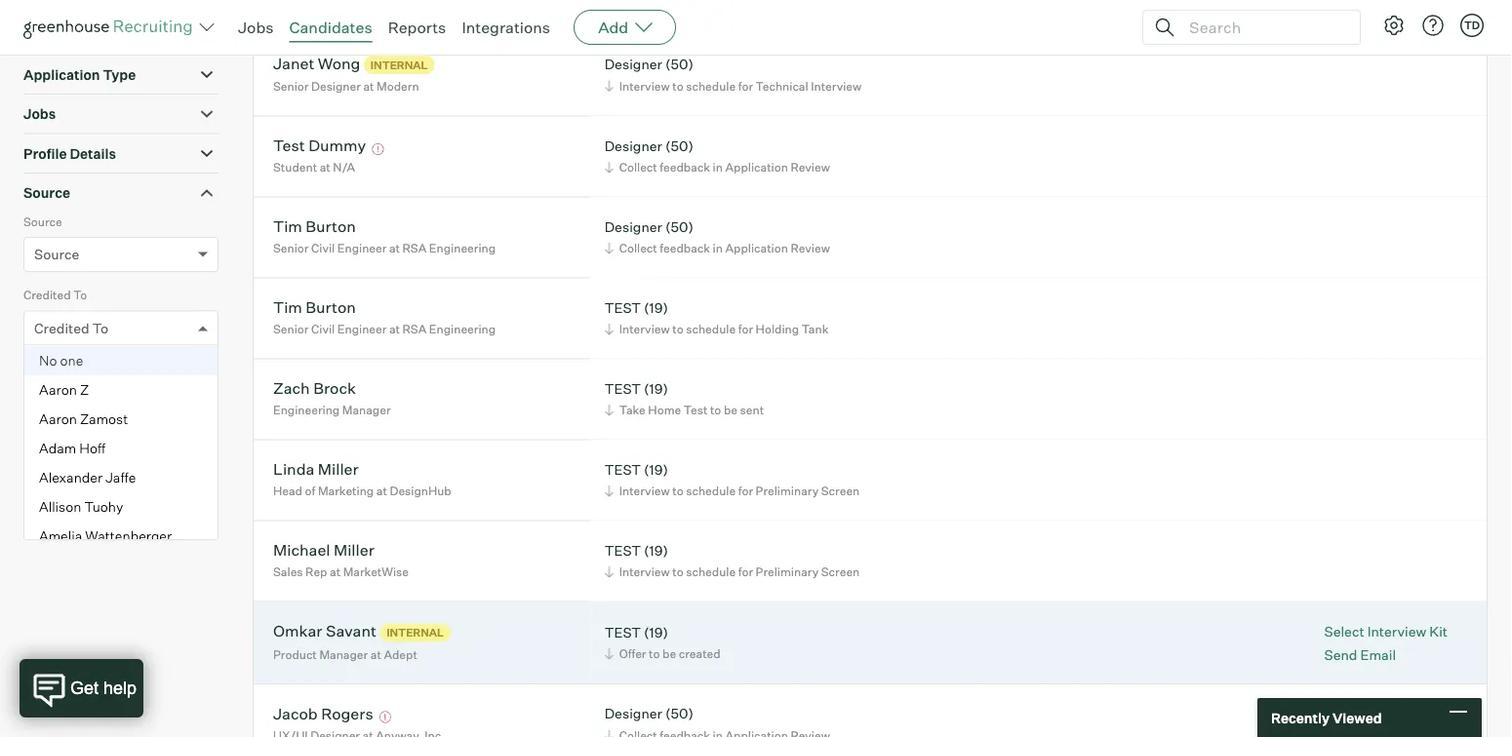 Task type: vqa. For each thing, say whether or not it's contained in the screenshot.


Task type: describe. For each thing, give the bounding box(es) containing it.
(19) for michael miller
[[644, 542, 668, 559]]

1 horizontal spatial jobs
[[238, 18, 274, 37]]

test (19) take home test to be sent
[[605, 380, 764, 418]]

burton for designer
[[306, 217, 356, 236]]

test dummy link
[[273, 136, 366, 158]]

for inside designer (50) interview to schedule for technical interview
[[738, 78, 753, 93]]

pipeline
[[23, 411, 77, 428]]

senior for test (19)
[[273, 322, 309, 337]]

modern
[[377, 79, 419, 94]]

michael miller sales rep at marketwise
[[273, 541, 409, 580]]

(19) inside test (19) offer to be created
[[644, 624, 668, 641]]

janet
[[273, 53, 314, 73]]

student
[[273, 160, 317, 175]]

1 senior from the top
[[273, 79, 309, 94]]

aaron for aaron z
[[39, 381, 77, 398]]

engineering inside 'zach brock engineering manager'
[[273, 403, 340, 418]]

schedule for michael miller
[[686, 565, 736, 580]]

1 vertical spatial manager
[[319, 647, 368, 662]]

activity
[[65, 14, 114, 31]]

allison
[[39, 498, 81, 515]]

to up test (19) offer to be created
[[672, 565, 684, 580]]

to inside test (19) offer to be created
[[649, 647, 660, 661]]

jacob
[[273, 704, 318, 724]]

created
[[679, 647, 721, 661]]

recently
[[1271, 710, 1330, 727]]

0 vertical spatial credited
[[23, 288, 71, 303]]

burton for test
[[306, 298, 356, 317]]

interview to schedule for holding tank link
[[602, 320, 834, 339]]

schedule for linda miller
[[686, 484, 736, 499]]

jobs link
[[238, 18, 274, 37]]

greenhouse recruiting image
[[23, 16, 199, 39]]

dummy
[[308, 136, 366, 155]]

feedback for senior civil engineer at rsa engineering
[[660, 241, 710, 256]]

amelia
[[39, 528, 82, 545]]

wattenberger
[[85, 528, 172, 545]]

to inside designer (50) interview to schedule for technical interview
[[672, 78, 684, 93]]

at inside 'linda miller head of marketing at designhub'
[[376, 484, 387, 499]]

(19) for tim burton
[[644, 299, 668, 316]]

designhub
[[390, 484, 451, 499]]

rsa for designer (50)
[[403, 241, 427, 256]]

internal for janet wong
[[371, 58, 428, 71]]

miller for michael miller
[[334, 541, 374, 560]]

adam
[[39, 440, 76, 457]]

td
[[1464, 19, 1480, 32]]

be inside the test (19) take home test to be sent
[[724, 403, 738, 418]]

at inside michael miller sales rep at marketwise
[[330, 565, 341, 580]]

screen for linda miller
[[821, 484, 860, 499]]

product
[[273, 647, 317, 662]]

interview to schedule for preliminary screen link for michael miller
[[602, 563, 865, 582]]

in for student at n/a
[[713, 160, 723, 175]]

configure image
[[1382, 14, 1406, 37]]

integrations link
[[462, 18, 550, 37]]

reset filters button
[[23, 489, 141, 526]]

tim burton senior civil engineer at rsa engineering for designer
[[273, 217, 496, 256]]

savant
[[326, 622, 376, 641]]

holding
[[756, 322, 799, 337]]

reset
[[53, 499, 89, 516]]

interview right technical at the top right of page
[[811, 78, 862, 93]]

test for linda miller
[[605, 461, 641, 478]]

tim burton link for designer
[[273, 217, 356, 239]]

0 vertical spatial application
[[23, 66, 100, 83]]

technical
[[756, 78, 808, 93]]

tim for designer
[[273, 217, 302, 236]]

n/a
[[333, 160, 355, 175]]

offer
[[619, 647, 646, 661]]

student at n/a
[[273, 160, 355, 175]]

to left old)
[[152, 14, 165, 31]]

test inside test dummy link
[[273, 136, 305, 155]]

job/status
[[620, 7, 683, 22]]

aaron z option
[[24, 375, 218, 405]]

test (19) interview to schedule for holding tank
[[605, 299, 829, 337]]

Search text field
[[1184, 13, 1342, 41]]

wong
[[318, 53, 360, 73]]

responsibility
[[23, 371, 118, 388]]

alexander
[[39, 469, 103, 486]]

1 vertical spatial credited
[[34, 320, 89, 337]]

for for linda miller
[[738, 484, 753, 499]]

tank
[[802, 322, 829, 337]]

collect for student at n/a
[[619, 160, 657, 175]]

reports
[[388, 18, 446, 37]]

aaron zamost option
[[24, 405, 218, 434]]

last activity (new to old) option
[[34, 14, 193, 31]]

designer for student at n/a
[[605, 137, 662, 154]]

to down take home test to be sent link
[[672, 484, 684, 499]]

adept
[[384, 647, 417, 662]]

engineering for test (19)
[[429, 322, 496, 337]]

application type
[[23, 66, 136, 83]]

candidates
[[289, 18, 372, 37]]

pipeline tasks
[[23, 411, 119, 428]]

1 vertical spatial credited to
[[34, 320, 108, 337]]

take home test to be sent link
[[602, 401, 769, 420]]

(50) for senior designer at modern
[[665, 56, 694, 73]]

civil for designer (50)
[[311, 241, 335, 256]]

take
[[619, 403, 646, 418]]

adam hoff
[[39, 440, 106, 457]]

z
[[80, 381, 89, 398]]

sales
[[273, 565, 303, 580]]

michael
[[273, 541, 330, 560]]

preliminary for michael miller
[[756, 565, 819, 580]]

amelia wattenberger option
[[24, 522, 218, 551]]

aaron for aaron zamost
[[39, 410, 77, 428]]

head
[[273, 484, 302, 499]]

marketing
[[318, 484, 374, 499]]

collect feedback in application review link for senior civil engineer at rsa engineering
[[602, 239, 835, 258]]

(50) for senior civil engineer at rsa engineering
[[665, 218, 694, 235]]

engineer for designer (50)
[[337, 241, 387, 256]]

no one
[[39, 352, 83, 369]]

senior designer at modern
[[273, 79, 419, 94]]

zach brock engineering manager
[[273, 379, 391, 418]]

jacob rogers
[[273, 704, 373, 724]]

profile
[[23, 145, 67, 162]]

interview to schedule for technical interview link
[[602, 77, 867, 95]]

source for credited to element
[[23, 214, 62, 229]]

to inside the test (19) take home test to be sent
[[710, 403, 721, 418]]

sent
[[740, 403, 764, 418]]

old)
[[168, 14, 193, 31]]

one
[[60, 352, 83, 369]]

zamost
[[80, 410, 128, 428]]

for for michael miller
[[738, 565, 753, 580]]

0 vertical spatial credited to
[[23, 288, 87, 303]]

rogers
[[321, 704, 373, 724]]

candidates link
[[289, 18, 372, 37]]

tasks
[[80, 411, 119, 428]]

omkar savant
[[273, 622, 376, 641]]

recently viewed
[[1271, 710, 1382, 727]]

test dummy
[[273, 136, 366, 155]]

amelia wattenberger
[[39, 528, 172, 545]]

(19) for linda miller
[[644, 461, 668, 478]]

of
[[305, 484, 315, 499]]

(50) for student at n/a
[[665, 137, 694, 154]]

2 vertical spatial source
[[34, 246, 79, 263]]

0 horizontal spatial jobs
[[23, 106, 56, 123]]



Task type: locate. For each thing, give the bounding box(es) containing it.
1 burton from the top
[[306, 217, 356, 236]]

(50)
[[665, 56, 694, 73], [665, 137, 694, 154], [665, 218, 694, 235], [665, 706, 694, 723]]

list box
[[24, 346, 218, 551]]

1 vertical spatial designer (50) collect feedback in application review
[[605, 218, 830, 256]]

in up the test (19) interview to schedule for holding tank
[[713, 241, 723, 256]]

engineer
[[337, 241, 387, 256], [337, 322, 387, 337]]

review
[[791, 160, 830, 175], [791, 241, 830, 256]]

miller for linda miller
[[318, 460, 359, 479]]

aaron inside aaron z option
[[39, 381, 77, 398]]

feedback for student at n/a
[[660, 160, 710, 175]]

0 vertical spatial review
[[791, 160, 830, 175]]

1 vertical spatial feedback
[[660, 241, 710, 256]]

aaron up adam
[[39, 410, 77, 428]]

0 vertical spatial engineering
[[429, 241, 496, 256]]

0 vertical spatial internal
[[371, 58, 428, 71]]

3 test from the top
[[605, 461, 641, 478]]

manager
[[342, 403, 391, 418], [319, 647, 368, 662]]

to left sent
[[710, 403, 721, 418]]

filters
[[92, 499, 131, 516]]

collect for senior civil engineer at rsa engineering
[[619, 241, 657, 256]]

profile details
[[23, 145, 116, 162]]

1 vertical spatial to
[[92, 320, 108, 337]]

1 (19) from the top
[[644, 299, 668, 316]]

in for senior civil engineer at rsa engineering
[[713, 241, 723, 256]]

1 vertical spatial burton
[[306, 298, 356, 317]]

2 interview to schedule for preliminary screen link from the top
[[602, 563, 865, 582]]

(19) up the 'offer to be created' link
[[644, 624, 668, 641]]

1 vertical spatial tim burton senior civil engineer at rsa engineering
[[273, 298, 496, 337]]

to up 'no one' option
[[92, 320, 108, 337]]

civil for test (19)
[[311, 322, 335, 337]]

source element
[[23, 212, 219, 286]]

0 vertical spatial to
[[73, 288, 87, 303]]

1 vertical spatial be
[[663, 647, 676, 661]]

type
[[103, 66, 136, 83]]

1 horizontal spatial to
[[92, 320, 108, 337]]

credited to element
[[23, 286, 219, 551]]

2 vertical spatial senior
[[273, 322, 309, 337]]

2 feedback from the top
[[660, 241, 710, 256]]

4 test from the top
[[605, 542, 641, 559]]

(19) down home
[[644, 461, 668, 478]]

reports link
[[388, 18, 446, 37]]

allison tuohy option
[[24, 492, 218, 522]]

interview for tim burton
[[619, 322, 670, 337]]

miller up marketwise
[[334, 541, 374, 560]]

janet wong
[[273, 53, 360, 73]]

td button
[[1457, 10, 1488, 41]]

designer (50) collect feedback in application review down interview to schedule for technical interview "link" at top
[[605, 137, 830, 175]]

0 vertical spatial tim
[[273, 217, 302, 236]]

0 vertical spatial tim burton senior civil engineer at rsa engineering
[[273, 217, 496, 256]]

tim burton senior civil engineer at rsa engineering for test
[[273, 298, 496, 337]]

1 in from the top
[[713, 160, 723, 175]]

1 vertical spatial rsa
[[403, 322, 427, 337]]

2 preliminary from the top
[[756, 565, 819, 580]]

credited to up one
[[34, 320, 108, 337]]

2 rsa from the top
[[403, 322, 427, 337]]

2 civil from the top
[[311, 322, 335, 337]]

1 civil from the top
[[311, 241, 335, 256]]

engineer up brock
[[337, 322, 387, 337]]

to
[[152, 14, 165, 31], [672, 78, 684, 93], [672, 322, 684, 337], [710, 403, 721, 418], [672, 484, 684, 499], [672, 565, 684, 580], [649, 647, 660, 661]]

schedule
[[686, 78, 736, 93], [686, 322, 736, 337], [686, 484, 736, 499], [686, 565, 736, 580]]

1 vertical spatial miller
[[334, 541, 374, 560]]

to inside the test (19) interview to schedule for holding tank
[[672, 322, 684, 337]]

internal
[[371, 58, 428, 71], [387, 626, 444, 640]]

interview inside the test (19) interview to schedule for holding tank
[[619, 322, 670, 337]]

for inside the test (19) interview to schedule for holding tank
[[738, 322, 753, 337]]

(19) inside the test (19) take home test to be sent
[[644, 380, 668, 397]]

rsa for test (19)
[[403, 322, 427, 337]]

1 vertical spatial senior
[[273, 241, 309, 256]]

test for zach brock
[[605, 380, 641, 397]]

application up the test (19) interview to schedule for holding tank
[[725, 241, 788, 256]]

designer
[[605, 56, 662, 73], [311, 79, 361, 94], [605, 137, 662, 154], [605, 218, 662, 235], [605, 706, 662, 723]]

0 vertical spatial senior
[[273, 79, 309, 94]]

review for student at n/a
[[791, 160, 830, 175]]

viewed
[[1333, 710, 1382, 727]]

tim up zach
[[273, 298, 302, 317]]

test up student
[[273, 136, 305, 155]]

credited to up no one
[[23, 288, 87, 303]]

offer to be created link
[[602, 645, 726, 663]]

test (19) interview to schedule for preliminary screen
[[605, 461, 860, 499], [605, 542, 860, 580]]

1 review from the top
[[791, 160, 830, 175]]

test for tim burton
[[605, 299, 641, 316]]

integrations
[[462, 18, 550, 37]]

1 test (19) interview to schedule for preliminary screen from the top
[[605, 461, 860, 499]]

list box containing no one
[[24, 346, 218, 551]]

2 aaron from the top
[[39, 410, 77, 428]]

1 interview to schedule for preliminary screen link from the top
[[602, 482, 865, 501]]

add
[[598, 18, 628, 37]]

name
[[268, 7, 302, 22]]

burton down n/a
[[306, 217, 356, 236]]

application down last
[[23, 66, 100, 83]]

0 vertical spatial be
[[724, 403, 738, 418]]

1 tim from the top
[[273, 217, 302, 236]]

review up tank
[[791, 241, 830, 256]]

miller up marketing
[[318, 460, 359, 479]]

2 collect feedback in application review link from the top
[[602, 239, 835, 258]]

1 aaron from the top
[[39, 381, 77, 398]]

internal up modern at top left
[[371, 58, 428, 71]]

for
[[738, 78, 753, 93], [738, 322, 753, 337], [738, 484, 753, 499], [738, 565, 753, 580]]

0 vertical spatial aaron
[[39, 381, 77, 398]]

test (19) interview to schedule for preliminary screen for linda miller
[[605, 461, 860, 499]]

1 vertical spatial review
[[791, 241, 830, 256]]

to down job/status
[[672, 78, 684, 93]]

4 (19) from the top
[[644, 542, 668, 559]]

aaron left the 'z'
[[39, 381, 77, 398]]

senior down student
[[273, 241, 309, 256]]

at
[[363, 79, 374, 94], [320, 160, 330, 175], [389, 241, 400, 256], [389, 322, 400, 337], [376, 484, 387, 499], [330, 565, 341, 580], [370, 647, 381, 662]]

2 (19) from the top
[[644, 380, 668, 397]]

review for senior civil engineer at rsa engineering
[[791, 241, 830, 256]]

2 vertical spatial engineering
[[273, 403, 340, 418]]

4 (50) from the top
[[665, 706, 694, 723]]

schedule inside the test (19) interview to schedule for holding tank
[[686, 322, 736, 337]]

1 vertical spatial application
[[725, 160, 788, 175]]

feedback down interview to schedule for technical interview "link" at top
[[660, 160, 710, 175]]

to right offer
[[649, 647, 660, 661]]

engineering for designer (50)
[[429, 241, 496, 256]]

2 tim from the top
[[273, 298, 302, 317]]

1 tim burton link from the top
[[273, 217, 356, 239]]

product manager at adept
[[273, 647, 417, 662]]

1 vertical spatial tim burton link
[[273, 298, 356, 320]]

alexander jaffe
[[39, 469, 136, 486]]

schedule left technical at the top right of page
[[686, 78, 736, 93]]

collect feedback in application review link
[[602, 158, 835, 177], [602, 239, 835, 258]]

4 schedule from the top
[[686, 565, 736, 580]]

credited up no one
[[34, 320, 89, 337]]

1 screen from the top
[[821, 484, 860, 499]]

source
[[23, 185, 70, 202], [23, 214, 62, 229], [34, 246, 79, 263]]

3 (19) from the top
[[644, 461, 668, 478]]

1 feedback from the top
[[660, 160, 710, 175]]

1 vertical spatial source
[[23, 214, 62, 229]]

0 vertical spatial test (19) interview to schedule for preliminary screen
[[605, 461, 860, 499]]

designer for senior civil engineer at rsa engineering
[[605, 218, 662, 235]]

1 vertical spatial interview to schedule for preliminary screen link
[[602, 563, 865, 582]]

engineering
[[429, 241, 496, 256], [429, 322, 496, 337], [273, 403, 340, 418]]

allison tuohy
[[39, 498, 123, 515]]

2 test (19) interview to schedule for preliminary screen from the top
[[605, 542, 860, 580]]

screen for michael miller
[[821, 565, 860, 580]]

1 collect feedback in application review link from the top
[[602, 158, 835, 177]]

schedule up created in the bottom of the page
[[686, 565, 736, 580]]

source for source element
[[23, 185, 70, 202]]

interview for michael miller
[[619, 565, 670, 580]]

1 vertical spatial jobs
[[23, 106, 56, 123]]

zach
[[273, 379, 310, 398]]

0 vertical spatial screen
[[821, 484, 860, 499]]

to up the test (19) take home test to be sent
[[672, 322, 684, 337]]

collect feedback in application review link up the test (19) interview to schedule for holding tank
[[602, 239, 835, 258]]

manager inside 'zach brock engineering manager'
[[342, 403, 391, 418]]

0 horizontal spatial test
[[273, 136, 305, 155]]

designer (50) collect feedback in application review for senior civil engineer at rsa engineering
[[605, 218, 830, 256]]

zach brock link
[[273, 379, 356, 401]]

2 tim burton link from the top
[[273, 298, 356, 320]]

no
[[39, 352, 57, 369]]

designer inside designer (50) interview to schedule for technical interview
[[605, 56, 662, 73]]

test inside the test (19) take home test to be sent
[[684, 403, 708, 418]]

feedback up the test (19) interview to schedule for holding tank
[[660, 241, 710, 256]]

3 (50) from the top
[[665, 218, 694, 235]]

details
[[70, 145, 116, 162]]

1 vertical spatial engineer
[[337, 322, 387, 337]]

in down interview to schedule for technical interview "link" at top
[[713, 160, 723, 175]]

aaron zamost
[[39, 410, 128, 428]]

interview to schedule for preliminary screen link up created in the bottom of the page
[[602, 563, 865, 582]]

designer for senior designer at modern
[[605, 56, 662, 73]]

2 tim burton senior civil engineer at rsa engineering from the top
[[273, 298, 496, 337]]

to down source element
[[73, 288, 87, 303]]

1 horizontal spatial be
[[724, 403, 738, 418]]

list box inside credited to element
[[24, 346, 218, 551]]

preliminary for linda miller
[[756, 484, 819, 499]]

jacob rogers has been in application review for more than 5 days image
[[377, 712, 394, 724]]

1 preliminary from the top
[[756, 484, 819, 499]]

tim burton senior civil engineer at rsa engineering down n/a
[[273, 217, 496, 256]]

1 vertical spatial internal
[[387, 626, 444, 640]]

omkar
[[273, 622, 322, 641]]

0 vertical spatial source
[[23, 185, 70, 202]]

rsa
[[403, 241, 427, 256], [403, 322, 427, 337]]

schedule inside designer (50) interview to schedule for technical interview
[[686, 78, 736, 93]]

2 schedule from the top
[[686, 322, 736, 337]]

1 vertical spatial collect
[[619, 241, 657, 256]]

none field inside credited to element
[[34, 312, 39, 345]]

0 vertical spatial miller
[[318, 460, 359, 479]]

3 for from the top
[[738, 484, 753, 499]]

1 horizontal spatial test
[[684, 403, 708, 418]]

linda miller head of marketing at designhub
[[273, 460, 451, 499]]

test inside test (19) offer to be created
[[605, 624, 641, 641]]

be
[[724, 403, 738, 418], [663, 647, 676, 661]]

interview to schedule for preliminary screen link down sent
[[602, 482, 865, 501]]

miller
[[318, 460, 359, 479], [334, 541, 374, 560]]

for for tim burton
[[738, 322, 753, 337]]

1 designer (50) collect feedback in application review from the top
[[605, 137, 830, 175]]

marketwise
[[343, 565, 409, 580]]

interview to schedule for preliminary screen link for linda miller
[[602, 482, 865, 501]]

be left sent
[[724, 403, 738, 418]]

2 test from the top
[[605, 380, 641, 397]]

(19) up interview to schedule for holding tank link
[[644, 299, 668, 316]]

no one option
[[24, 346, 218, 375]]

internal up adept
[[387, 626, 444, 640]]

2 screen from the top
[[821, 565, 860, 580]]

omkar savant link
[[273, 622, 376, 644]]

senior for designer (50)
[[273, 241, 309, 256]]

alexander jaffe option
[[24, 463, 218, 492]]

0 horizontal spatial to
[[73, 288, 87, 303]]

2 burton from the top
[[306, 298, 356, 317]]

2 senior from the top
[[273, 241, 309, 256]]

1 vertical spatial screen
[[821, 565, 860, 580]]

1 vertical spatial civil
[[311, 322, 335, 337]]

be inside test (19) offer to be created
[[663, 647, 676, 661]]

interview to schedule for preliminary screen link
[[602, 482, 865, 501], [602, 563, 865, 582]]

1 vertical spatial preliminary
[[756, 565, 819, 580]]

2 in from the top
[[713, 241, 723, 256]]

designer (50) interview to schedule for technical interview
[[605, 56, 862, 93]]

miller inside michael miller sales rep at marketwise
[[334, 541, 374, 560]]

None field
[[34, 312, 39, 345]]

tim burton link for test
[[273, 298, 356, 320]]

2 engineer from the top
[[337, 322, 387, 337]]

designer (50) collect feedback in application review up the test (19) interview to schedule for holding tank
[[605, 218, 830, 256]]

janet wong link
[[273, 53, 360, 76]]

5 test from the top
[[605, 624, 641, 641]]

2 vertical spatial application
[[725, 241, 788, 256]]

screen
[[821, 484, 860, 499], [821, 565, 860, 580]]

1 (50) from the top
[[665, 56, 694, 73]]

schedule left holding
[[686, 322, 736, 337]]

4 for from the top
[[738, 565, 753, 580]]

aaron inside aaron zamost option
[[39, 410, 77, 428]]

engineer for test (19)
[[337, 322, 387, 337]]

preliminary
[[756, 484, 819, 499], [756, 565, 819, 580]]

senior up zach
[[273, 322, 309, 337]]

2 for from the top
[[738, 322, 753, 337]]

test inside the test (19) take home test to be sent
[[605, 380, 641, 397]]

jobs up profile
[[23, 106, 56, 123]]

2 designer (50) collect feedback in application review from the top
[[605, 218, 830, 256]]

1 tim burton senior civil engineer at rsa engineering from the top
[[273, 217, 496, 256]]

jacob rogers link
[[273, 704, 373, 726]]

0 vertical spatial jobs
[[238, 18, 274, 37]]

test right home
[[684, 403, 708, 418]]

last
[[34, 14, 62, 31]]

credited
[[23, 288, 71, 303], [34, 320, 89, 337]]

manager down brock
[[342, 403, 391, 418]]

credited to
[[23, 288, 87, 303], [34, 320, 108, 337]]

schedule for tim burton
[[686, 322, 736, 337]]

be left created in the bottom of the page
[[663, 647, 676, 661]]

designer (50)
[[605, 706, 694, 723]]

0 vertical spatial engineer
[[337, 241, 387, 256]]

application down interview to schedule for technical interview "link" at top
[[725, 160, 788, 175]]

add button
[[574, 10, 676, 45]]

linda
[[273, 460, 314, 479]]

linda miller link
[[273, 460, 359, 482]]

0 horizontal spatial be
[[663, 647, 676, 661]]

0 vertical spatial manager
[[342, 403, 391, 418]]

interview up test (19) offer to be created
[[619, 565, 670, 580]]

0 vertical spatial collect feedback in application review link
[[602, 158, 835, 177]]

1 vertical spatial in
[[713, 241, 723, 256]]

0 vertical spatial collect
[[619, 160, 657, 175]]

interview up the test (19) take home test to be sent
[[619, 322, 670, 337]]

0 vertical spatial in
[[713, 160, 723, 175]]

0 vertical spatial feedback
[[660, 160, 710, 175]]

1 rsa from the top
[[403, 241, 427, 256]]

jaffe
[[105, 469, 136, 486]]

collect feedback in application review link for student at n/a
[[602, 158, 835, 177]]

schedule down take home test to be sent link
[[686, 484, 736, 499]]

1 vertical spatial test (19) interview to schedule for preliminary screen
[[605, 542, 860, 580]]

0 vertical spatial civil
[[311, 241, 335, 256]]

tim burton senior civil engineer at rsa engineering up brock
[[273, 298, 496, 337]]

3 schedule from the top
[[686, 484, 736, 499]]

jobs up 'janet'
[[238, 18, 274, 37]]

(19) up test (19) offer to be created
[[644, 542, 668, 559]]

senior down 'janet'
[[273, 79, 309, 94]]

0 vertical spatial preliminary
[[756, 484, 819, 499]]

senior
[[273, 79, 309, 94], [273, 241, 309, 256], [273, 322, 309, 337]]

1 collect from the top
[[619, 160, 657, 175]]

review down technical at the top right of page
[[791, 160, 830, 175]]

internal for omkar savant
[[387, 626, 444, 640]]

0 vertical spatial interview to schedule for preliminary screen link
[[602, 482, 865, 501]]

0 vertical spatial test
[[273, 136, 305, 155]]

home
[[648, 403, 681, 418]]

1 vertical spatial engineering
[[429, 322, 496, 337]]

test inside the test (19) interview to schedule for holding tank
[[605, 299, 641, 316]]

1 vertical spatial tim
[[273, 298, 302, 317]]

tim burton link up zach brock link
[[273, 298, 356, 320]]

(19) inside the test (19) interview to schedule for holding tank
[[644, 299, 668, 316]]

michael miller link
[[273, 541, 374, 563]]

1 vertical spatial collect feedback in application review link
[[602, 239, 835, 258]]

designer (50) collect feedback in application review for student at n/a
[[605, 137, 830, 175]]

2 review from the top
[[791, 241, 830, 256]]

interview down the add 'popup button'
[[619, 78, 670, 93]]

3 senior from the top
[[273, 322, 309, 337]]

collect feedback in application review link down interview to schedule for technical interview "link" at top
[[602, 158, 835, 177]]

civil down student at n/a
[[311, 241, 335, 256]]

tim for test
[[273, 298, 302, 317]]

rep
[[305, 565, 327, 580]]

brock
[[313, 379, 356, 398]]

test dummy has been in application review for more than 5 days image
[[369, 144, 387, 155]]

application for senior civil engineer at rsa engineering
[[725, 241, 788, 256]]

0 vertical spatial burton
[[306, 217, 356, 236]]

0 vertical spatial rsa
[[403, 241, 427, 256]]

adam hoff option
[[24, 434, 218, 463]]

(19)
[[644, 299, 668, 316], [644, 380, 668, 397], [644, 461, 668, 478], [644, 542, 668, 559], [644, 624, 668, 641]]

1 vertical spatial test
[[684, 403, 708, 418]]

test for michael miller
[[605, 542, 641, 559]]

1 schedule from the top
[[686, 78, 736, 93]]

2 (50) from the top
[[665, 137, 694, 154]]

1 for from the top
[[738, 78, 753, 93]]

test
[[605, 299, 641, 316], [605, 380, 641, 397], [605, 461, 641, 478], [605, 542, 641, 559], [605, 624, 641, 641]]

0 vertical spatial tim burton link
[[273, 217, 356, 239]]

tim down student
[[273, 217, 302, 236]]

to
[[73, 288, 87, 303], [92, 320, 108, 337]]

manager down the savant
[[319, 647, 368, 662]]

(50) inside designer (50) interview to schedule for technical interview
[[665, 56, 694, 73]]

application for student at n/a
[[725, 160, 788, 175]]

0 vertical spatial designer (50) collect feedback in application review
[[605, 137, 830, 175]]

5 (19) from the top
[[644, 624, 668, 641]]

burton up brock
[[306, 298, 356, 317]]

aaron
[[39, 381, 77, 398], [39, 410, 77, 428]]

test (19) interview to schedule for preliminary screen for michael miller
[[605, 542, 860, 580]]

last activity (new to old)
[[34, 14, 193, 31]]

tim burton link
[[273, 217, 356, 239], [273, 298, 356, 320]]

interview down take
[[619, 484, 670, 499]]

tuohy
[[84, 498, 123, 515]]

civil up brock
[[311, 322, 335, 337]]

td button
[[1461, 14, 1484, 37]]

tim burton link down student at n/a
[[273, 217, 356, 239]]

(19) for zach brock
[[644, 380, 668, 397]]

miller inside 'linda miller head of marketing at designhub'
[[318, 460, 359, 479]]

1 vertical spatial aaron
[[39, 410, 77, 428]]

2 collect from the top
[[619, 241, 657, 256]]

civil
[[311, 241, 335, 256], [311, 322, 335, 337]]

credited up no
[[23, 288, 71, 303]]

1 test from the top
[[605, 299, 641, 316]]

engineer down n/a
[[337, 241, 387, 256]]

1 engineer from the top
[[337, 241, 387, 256]]

interview for linda miller
[[619, 484, 670, 499]]

(19) up home
[[644, 380, 668, 397]]



